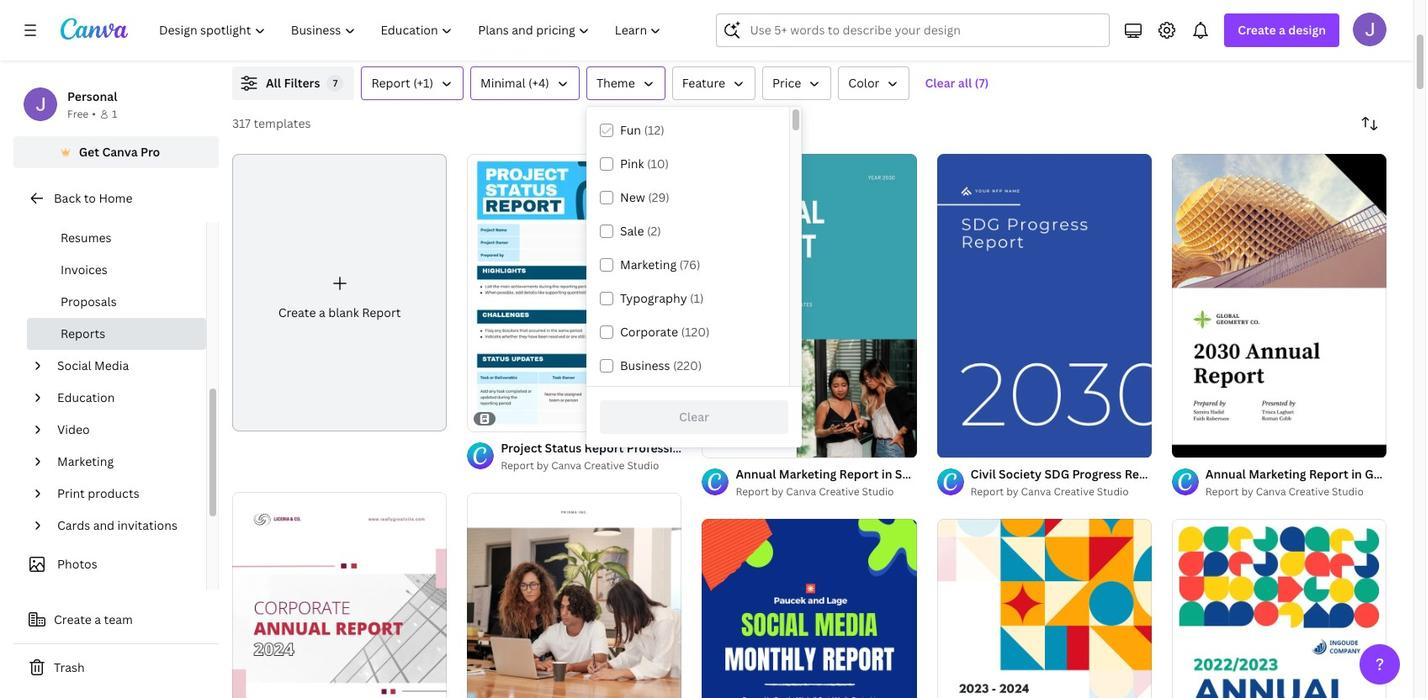 Task type: vqa. For each thing, say whether or not it's contained in the screenshot.
Minimal
yes



Task type: locate. For each thing, give the bounding box(es) containing it.
cards
[[57, 518, 90, 534]]

0 horizontal spatial a
[[95, 612, 101, 628]]

home
[[99, 190, 133, 206]]

clear left the all
[[925, 75, 956, 91]]

in inside "annual marketing report in sky blue white clean style report by canva creative studio"
[[882, 466, 893, 482]]

create
[[1238, 22, 1277, 38], [278, 305, 316, 321], [54, 612, 92, 628]]

a left blank on the top left
[[319, 305, 326, 321]]

0 horizontal spatial clear
[[679, 409, 710, 425]]

red and orange colorful geometric annual report image
[[937, 519, 1152, 699]]

design
[[1289, 22, 1326, 38]]

1 horizontal spatial 1
[[1184, 438, 1189, 450]]

2 horizontal spatial create
[[1238, 22, 1277, 38]]

0 horizontal spatial annual
[[736, 466, 776, 482]]

annual marketing report in green blac report by canva creative studio
[[1206, 466, 1427, 499]]

1 horizontal spatial create
[[278, 305, 316, 321]]

1 of 10 link
[[1172, 154, 1387, 458]]

None search field
[[717, 13, 1110, 47]]

0 horizontal spatial report by canva creative studio
[[501, 459, 659, 473]]

create inside 'dropdown button'
[[1238, 22, 1277, 38]]

create a blank report link
[[232, 154, 447, 432]]

cards and invitations link
[[50, 510, 196, 542]]

create left design
[[1238, 22, 1277, 38]]

free •
[[67, 107, 96, 121]]

a inside 'dropdown button'
[[1279, 22, 1286, 38]]

(29)
[[648, 189, 670, 205]]

annual marketing report in sky blue white clean style report by canva creative studio
[[736, 466, 1048, 499]]

1 horizontal spatial a
[[319, 305, 326, 321]]

0 horizontal spatial 1
[[112, 107, 117, 121]]

in left sky
[[882, 466, 893, 482]]

•
[[92, 107, 96, 121]]

sale (2)
[[620, 223, 661, 239]]

in left green
[[1352, 466, 1363, 482]]

a for blank
[[319, 305, 326, 321]]

typography (1)
[[620, 290, 704, 306]]

get canva pro button
[[13, 136, 219, 168]]

0 vertical spatial a
[[1279, 22, 1286, 38]]

a inside button
[[95, 612, 101, 628]]

in inside annual marketing report in green blac report by canva creative studio
[[1352, 466, 1363, 482]]

1 vertical spatial 1
[[1184, 438, 1189, 450]]

create inside button
[[54, 612, 92, 628]]

blue
[[918, 466, 944, 482]]

minimal
[[481, 75, 526, 91]]

clear inside button
[[679, 409, 710, 425]]

create a team
[[54, 612, 133, 628]]

free
[[67, 107, 89, 121]]

clear
[[925, 75, 956, 91], [679, 409, 710, 425]]

report by canva creative studio
[[501, 459, 659, 473], [971, 485, 1129, 499]]

proposals
[[61, 294, 117, 310]]

2 vertical spatial create
[[54, 612, 92, 628]]

a left design
[[1279, 22, 1286, 38]]

1 annual from the left
[[736, 466, 776, 482]]

1 vertical spatial report by canva creative studio
[[971, 485, 1129, 499]]

7
[[333, 77, 338, 89]]

0 vertical spatial create
[[1238, 22, 1277, 38]]

business
[[620, 358, 670, 374]]

clean
[[983, 466, 1016, 482]]

(7)
[[975, 75, 989, 91]]

2 vertical spatial a
[[95, 612, 101, 628]]

1 in from the left
[[882, 466, 893, 482]]

(+4)
[[529, 75, 550, 91]]

1 vertical spatial clear
[[679, 409, 710, 425]]

media
[[94, 358, 129, 374]]

0 vertical spatial 1
[[112, 107, 117, 121]]

1
[[112, 107, 117, 121], [1184, 438, 1189, 450]]

studio inside annual marketing report in green blac report by canva creative studio
[[1332, 485, 1364, 499]]

print products
[[57, 486, 139, 502]]

feature
[[682, 75, 726, 91]]

typography
[[620, 290, 687, 306]]

create a design button
[[1225, 13, 1340, 47]]

new
[[620, 189, 645, 205]]

1 horizontal spatial annual
[[1206, 466, 1246, 482]]

report
[[372, 75, 411, 91], [362, 305, 401, 321], [501, 459, 534, 473], [840, 466, 879, 482], [1310, 466, 1349, 482], [736, 485, 769, 499], [971, 485, 1004, 499], [1206, 485, 1239, 499]]

create for create a team
[[54, 612, 92, 628]]

education link
[[50, 382, 196, 414]]

print products link
[[50, 478, 196, 510]]

2 horizontal spatial a
[[1279, 22, 1286, 38]]

red and white simple corporate annual report image
[[232, 493, 447, 699]]

to
[[84, 190, 96, 206]]

theme
[[597, 75, 635, 91]]

report (+1) button
[[361, 66, 464, 100]]

1 horizontal spatial clear
[[925, 75, 956, 91]]

trash
[[54, 660, 85, 676]]

0 horizontal spatial create
[[54, 612, 92, 628]]

create left team
[[54, 612, 92, 628]]

create a design
[[1238, 22, 1326, 38]]

0 vertical spatial clear
[[925, 75, 956, 91]]

canva inside "annual marketing report in sky blue white clean style report by canva creative studio"
[[786, 485, 817, 499]]

annual marketing report in sky blue white clean style image
[[702, 154, 917, 458]]

(76)
[[680, 257, 701, 273]]

(12)
[[644, 122, 665, 138]]

creative inside annual marketing report in green blac report by canva creative studio
[[1289, 485, 1330, 499]]

in
[[882, 466, 893, 482], [1352, 466, 1363, 482]]

annual for annual marketing report in green blac
[[1206, 466, 1246, 482]]

(10)
[[647, 156, 669, 172]]

2 annual from the left
[[1206, 466, 1246, 482]]

(1)
[[690, 290, 704, 306]]

blac
[[1403, 466, 1427, 482]]

a left team
[[95, 612, 101, 628]]

blank
[[328, 305, 359, 321]]

1 for 1 of 10
[[1184, 438, 1189, 450]]

report by canva creative studio link for annual marketing report in sky blue white clean style "image"
[[736, 484, 917, 501]]

annual inside annual marketing report in green blac report by canva creative studio
[[1206, 466, 1246, 482]]

2 report templates image from the left
[[1134, 0, 1281, 16]]

2 in from the left
[[1352, 466, 1363, 482]]

create left blank on the top left
[[278, 305, 316, 321]]

trash link
[[13, 651, 219, 685]]

civil society sdg progress report in blue white simple and minimal style image
[[937, 154, 1152, 458]]

marketing inside "link"
[[57, 454, 114, 470]]

top level navigation element
[[148, 13, 676, 47]]

in for green
[[1352, 466, 1363, 482]]

clear inside button
[[925, 75, 956, 91]]

corporate (120)
[[620, 324, 710, 340]]

(120)
[[681, 324, 710, 340]]

annual down 10
[[1206, 466, 1246, 482]]

1 left of
[[1184, 438, 1189, 450]]

1 right "•"
[[112, 107, 117, 121]]

annual down clear button
[[736, 466, 776, 482]]

personal
[[67, 88, 117, 104]]

feature button
[[672, 66, 756, 100]]

1 horizontal spatial in
[[1352, 466, 1363, 482]]

clear down (220)
[[679, 409, 710, 425]]

annual
[[736, 466, 776, 482], [1206, 466, 1246, 482]]

creative
[[584, 459, 625, 473], [819, 485, 860, 499], [1054, 485, 1095, 499], [1289, 485, 1330, 499]]

clear all (7) button
[[917, 66, 998, 100]]

create for create a blank report
[[278, 305, 316, 321]]

by
[[537, 459, 549, 473], [772, 485, 784, 499], [1007, 485, 1019, 499], [1242, 485, 1254, 499]]

1 vertical spatial a
[[319, 305, 326, 321]]

marketing inside "annual marketing report in sky blue white clean style report by canva creative studio"
[[779, 466, 837, 482]]

annual marketing report in green blac link
[[1206, 465, 1427, 484]]

report templates image
[[1028, 0, 1387, 46], [1134, 0, 1281, 16]]

color button
[[839, 66, 910, 100]]

get canva pro
[[79, 144, 160, 160]]

marketing link
[[50, 446, 196, 478]]

10
[[1203, 438, 1214, 450]]

back to home link
[[13, 182, 219, 215]]

0 horizontal spatial in
[[882, 466, 893, 482]]

1 vertical spatial create
[[278, 305, 316, 321]]

0 vertical spatial report by canva creative studio
[[501, 459, 659, 473]]

annual inside "annual marketing report in sky blue white clean style report by canva creative studio"
[[736, 466, 776, 482]]

minimal (+4) button
[[471, 66, 580, 100]]



Task type: describe. For each thing, give the bounding box(es) containing it.
proposals link
[[27, 286, 206, 318]]

in for sky
[[882, 466, 893, 482]]

minimal (+4)
[[481, 75, 550, 91]]

fun
[[620, 122, 641, 138]]

products
[[88, 486, 139, 502]]

marketing (76)
[[620, 257, 701, 273]]

canva inside button
[[102, 144, 138, 160]]

green
[[1365, 466, 1400, 482]]

clear all (7)
[[925, 75, 989, 91]]

video
[[57, 422, 90, 438]]

annual marketing report in sky blue white clean style link
[[736, 465, 1048, 484]]

jacob simon image
[[1353, 13, 1387, 46]]

(+1)
[[413, 75, 433, 91]]

clear for clear all (7)
[[925, 75, 956, 91]]

7 filter options selected element
[[327, 75, 344, 92]]

a for design
[[1279, 22, 1286, 38]]

create a team button
[[13, 603, 219, 637]]

(2)
[[647, 223, 661, 239]]

report (+1)
[[372, 75, 433, 91]]

create a blank report element
[[232, 154, 447, 432]]

resumes
[[61, 230, 112, 246]]

team
[[104, 612, 133, 628]]

create a blank report
[[278, 305, 401, 321]]

theme button
[[587, 66, 665, 100]]

Sort by button
[[1353, 107, 1387, 141]]

clear for clear
[[679, 409, 710, 425]]

create for create a design
[[1238, 22, 1277, 38]]

resumes link
[[27, 222, 206, 254]]

pink
[[620, 156, 644, 172]]

education
[[57, 390, 115, 406]]

a for team
[[95, 612, 101, 628]]

price
[[773, 75, 802, 91]]

white
[[947, 466, 981, 482]]

317
[[232, 115, 251, 131]]

style
[[1019, 466, 1048, 482]]

annual for annual marketing report in sky blue white clean style
[[736, 466, 776, 482]]

blue and orange playful social media monthly report image
[[702, 519, 917, 699]]

photos link
[[24, 549, 196, 581]]

and
[[93, 518, 115, 534]]

color
[[849, 75, 880, 91]]

all filters
[[266, 75, 320, 91]]

colorful modern annual report cover image
[[1172, 519, 1387, 699]]

invitations
[[117, 518, 177, 534]]

invoices
[[61, 262, 108, 278]]

photos
[[57, 556, 97, 572]]

sky
[[895, 466, 916, 482]]

(220)
[[673, 358, 702, 374]]

of
[[1191, 438, 1201, 450]]

317 templates
[[232, 115, 311, 131]]

report by canva creative studio link for civil society sdg progress report in blue white simple and minimal style image
[[971, 484, 1152, 501]]

clear button
[[600, 401, 789, 434]]

templates
[[254, 115, 311, 131]]

get
[[79, 144, 99, 160]]

Search search field
[[750, 14, 1100, 46]]

all
[[266, 75, 281, 91]]

back to home
[[54, 190, 133, 206]]

social media
[[57, 358, 129, 374]]

price button
[[763, 66, 832, 100]]

cards and invitations
[[57, 518, 177, 534]]

annual marketing report in green black simple style image
[[1172, 154, 1387, 458]]

back
[[54, 190, 81, 206]]

invoices link
[[27, 254, 206, 286]]

1 of 10
[[1184, 438, 1214, 450]]

fun (12)
[[620, 122, 665, 138]]

corporate
[[620, 324, 678, 340]]

canva inside annual marketing report in green blac report by canva creative studio
[[1256, 485, 1287, 499]]

filters
[[284, 75, 320, 91]]

studio inside "annual marketing report in sky blue white clean style report by canva creative studio"
[[862, 485, 894, 499]]

report by canva creative studio link for annual marketing report in green black simple style image
[[1206, 484, 1387, 501]]

video link
[[50, 414, 196, 446]]

marketing inside annual marketing report in green blac report by canva creative studio
[[1249, 466, 1307, 482]]

marketing report in white beige clean style image
[[467, 493, 682, 699]]

print
[[57, 486, 85, 502]]

by inside annual marketing report in green blac report by canva creative studio
[[1242, 485, 1254, 499]]

new (29)
[[620, 189, 670, 205]]

pink (10)
[[620, 156, 669, 172]]

1 report templates image from the left
[[1028, 0, 1387, 46]]

project status report professional doc in dark blue light blue playful abstract style image
[[467, 154, 682, 432]]

social media link
[[50, 350, 196, 382]]

social
[[57, 358, 91, 374]]

business (220)
[[620, 358, 702, 374]]

by inside "annual marketing report in sky blue white clean style report by canva creative studio"
[[772, 485, 784, 499]]

1 horizontal spatial report by canva creative studio
[[971, 485, 1129, 499]]

1 for 1
[[112, 107, 117, 121]]

creative inside "annual marketing report in sky blue white clean style report by canva creative studio"
[[819, 485, 860, 499]]

report inside button
[[372, 75, 411, 91]]

all
[[958, 75, 972, 91]]

reports
[[61, 326, 105, 342]]



